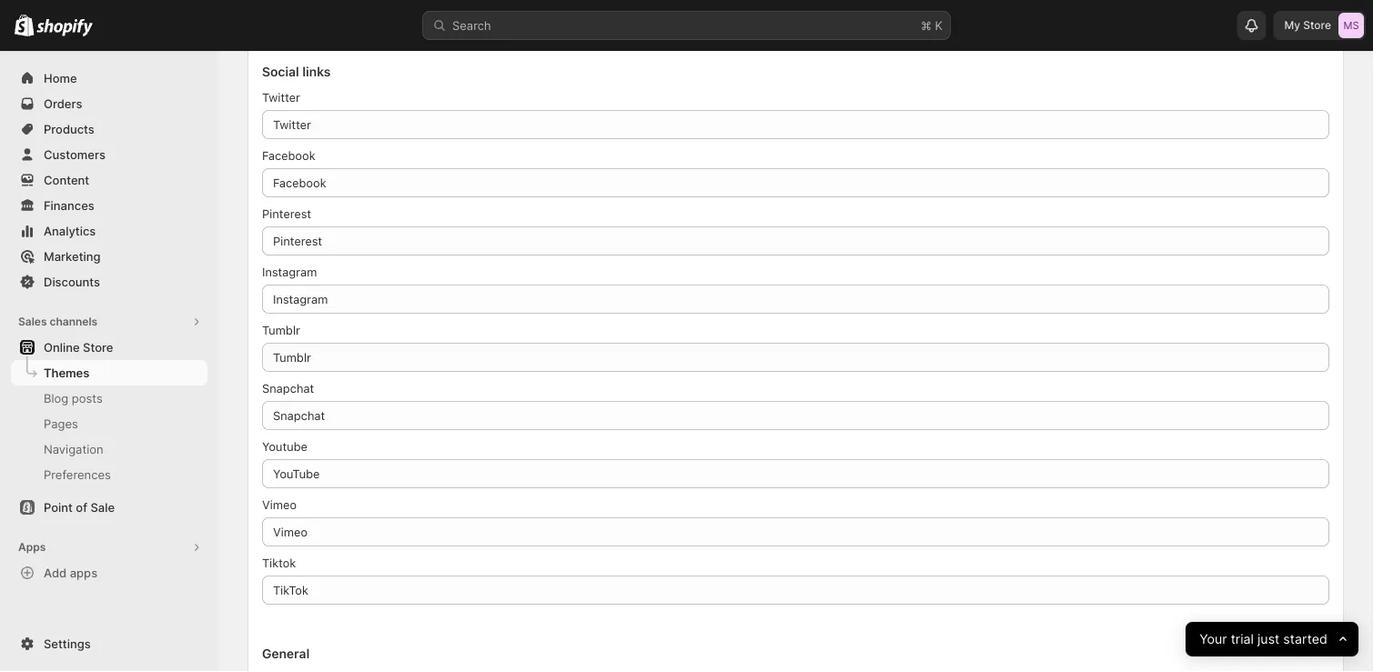 Task type: describe. For each thing, give the bounding box(es) containing it.
store for my store
[[1304, 19, 1332, 32]]

home
[[44, 71, 77, 85]]

add
[[44, 566, 67, 580]]

products link
[[11, 117, 208, 142]]

of
[[76, 501, 87, 515]]

store for online store
[[83, 340, 113, 355]]

your trial just started button
[[1186, 623, 1359, 657]]

discounts link
[[11, 269, 208, 295]]

preferences link
[[11, 462, 208, 488]]

point of sale
[[44, 501, 115, 515]]

settings link
[[11, 632, 208, 657]]

add apps
[[44, 566, 98, 580]]

orders
[[44, 97, 82, 111]]

themes
[[44, 366, 89, 380]]

content link
[[11, 168, 208, 193]]

just
[[1258, 632, 1280, 648]]

analytics
[[44, 224, 96, 238]]

customers link
[[11, 142, 208, 168]]

settings
[[44, 637, 91, 651]]

online
[[44, 340, 80, 355]]

analytics link
[[11, 218, 208, 244]]

started
[[1284, 632, 1328, 648]]

point
[[44, 501, 73, 515]]

your
[[1200, 632, 1228, 648]]

orders link
[[11, 91, 208, 117]]

home link
[[11, 66, 208, 91]]

online store
[[44, 340, 113, 355]]

customers
[[44, 147, 106, 162]]

marketing
[[44, 249, 101, 264]]

my store image
[[1339, 13, 1365, 38]]

point of sale link
[[11, 495, 208, 521]]

apps
[[70, 566, 98, 580]]

products
[[44, 122, 95, 136]]

online store link
[[11, 335, 208, 361]]

point of sale button
[[0, 495, 218, 521]]

apps button
[[11, 535, 208, 561]]

finances link
[[11, 193, 208, 218]]



Task type: vqa. For each thing, say whether or not it's contained in the screenshot.
amount PURCHASE
no



Task type: locate. For each thing, give the bounding box(es) containing it.
search
[[452, 18, 491, 32]]

0 horizontal spatial store
[[83, 340, 113, 355]]

discounts
[[44, 275, 100, 289]]

store
[[1304, 19, 1332, 32], [83, 340, 113, 355]]

navigation link
[[11, 437, 208, 462]]

blog
[[44, 391, 68, 406]]

add apps button
[[11, 561, 208, 586]]

blog posts link
[[11, 386, 208, 412]]

my store
[[1285, 19, 1332, 32]]

finances
[[44, 198, 94, 213]]

0 vertical spatial store
[[1304, 19, 1332, 32]]

preferences
[[44, 468, 111, 482]]

apps
[[18, 541, 46, 554]]

1 horizontal spatial shopify image
[[37, 19, 93, 37]]

⌘
[[921, 18, 932, 32]]

sales channels button
[[11, 310, 208, 335]]

sale
[[90, 501, 115, 515]]

posts
[[72, 391, 103, 406]]

1 vertical spatial store
[[83, 340, 113, 355]]

themes link
[[11, 361, 208, 386]]

trial
[[1231, 632, 1254, 648]]

your trial just started
[[1200, 632, 1328, 648]]

marketing link
[[11, 244, 208, 269]]

sales
[[18, 315, 47, 329]]

pages
[[44, 417, 78, 431]]

store down sales channels 'button'
[[83, 340, 113, 355]]

channels
[[50, 315, 98, 329]]

store right my
[[1304, 19, 1332, 32]]

pages link
[[11, 412, 208, 437]]

1 horizontal spatial store
[[1304, 19, 1332, 32]]

content
[[44, 173, 89, 187]]

navigation
[[44, 442, 103, 457]]

blog posts
[[44, 391, 103, 406]]

shopify image
[[15, 14, 34, 36], [37, 19, 93, 37]]

my
[[1285, 19, 1301, 32]]

⌘ k
[[921, 18, 943, 32]]

sales channels
[[18, 315, 98, 329]]

k
[[935, 18, 943, 32]]

0 horizontal spatial shopify image
[[15, 14, 34, 36]]



